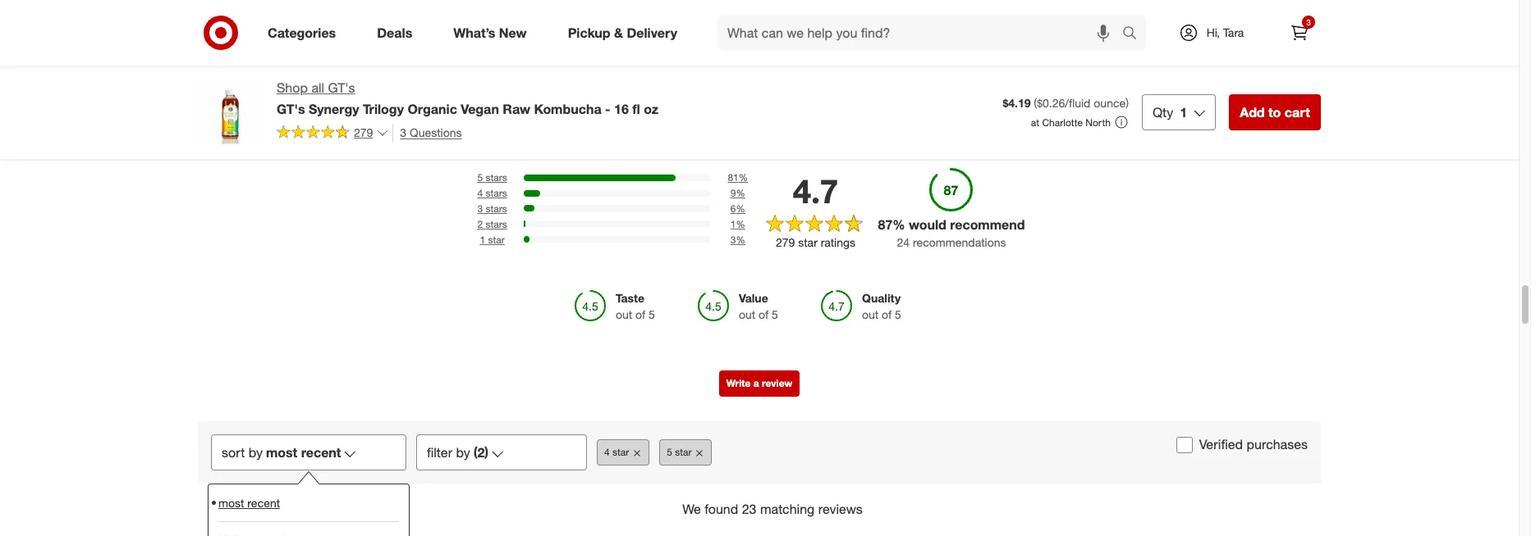 Task type: describe. For each thing, give the bounding box(es) containing it.
1 for star
[[480, 234, 485, 246]]

qty
[[1153, 104, 1173, 121]]

shop all gt's gt's synergy trilogy organic vegan raw kombucha - 16 fl oz
[[277, 80, 658, 117]]

0 horizontal spatial gt's
[[277, 101, 305, 117]]

verified
[[1199, 437, 1243, 453]]

3 stars
[[477, 203, 507, 215]]

23
[[742, 502, 757, 518]]

search button
[[1115, 15, 1154, 54]]

at charlotte north
[[1031, 116, 1111, 129]]

stars for 2 stars
[[486, 218, 507, 230]]

)
[[1126, 96, 1129, 110]]

1 horizontal spatial recent
[[301, 445, 341, 462]]

star for 279
[[798, 235, 818, 249]]

279 link
[[277, 124, 389, 144]]

out for taste out of 5
[[616, 308, 632, 322]]

2 horizontal spatial 1
[[1180, 104, 1187, 121]]

filter by (2)
[[427, 445, 489, 462]]

trilogy
[[363, 101, 404, 117]]

star for 4
[[612, 447, 629, 459]]

deals
[[377, 24, 412, 41]]

what's new
[[453, 24, 527, 41]]

raw
[[503, 101, 530, 117]]

what's new link
[[439, 15, 547, 51]]

image of gt's synergy trilogy organic vegan raw kombucha - 16 fl oz image
[[198, 79, 264, 144]]

/fluid
[[1065, 96, 1091, 110]]

fl
[[632, 101, 640, 117]]

of for quality
[[882, 308, 892, 322]]

tara
[[1223, 25, 1244, 39]]

ratings
[[705, 115, 774, 138]]

stars for 4 stars
[[486, 187, 507, 200]]

categories
[[268, 24, 336, 41]]

1 %
[[730, 218, 745, 230]]

2 stars
[[477, 218, 507, 230]]

add
[[1240, 104, 1265, 121]]

write a review button
[[719, 371, 800, 397]]

would
[[909, 217, 946, 233]]

$4.19
[[1003, 96, 1031, 110]]

out for value out of 5
[[739, 308, 756, 322]]

9 %
[[730, 187, 745, 200]]

1 star
[[480, 234, 505, 246]]

2
[[477, 218, 483, 230]]

stars for 5 stars
[[486, 172, 507, 184]]

delivery
[[627, 24, 677, 41]]

qty 1
[[1153, 104, 1187, 121]]

kombucha
[[534, 101, 601, 117]]

24
[[897, 236, 910, 250]]

0 vertical spatial most
[[266, 445, 297, 462]]

6 %
[[730, 203, 745, 215]]

we found 23 matching reviews
[[682, 502, 863, 518]]

quality
[[862, 292, 901, 306]]

5 stars
[[477, 172, 507, 184]]

279 for 279
[[354, 126, 373, 140]]

4 star button
[[597, 440, 650, 466]]

81 %
[[728, 172, 748, 184]]

4 for 4 stars
[[477, 187, 483, 200]]

% for 3
[[736, 234, 745, 246]]

verified purchases
[[1199, 437, 1308, 453]]

purchases
[[1247, 437, 1308, 453]]

of for value
[[759, 308, 769, 322]]

$4.19 ( $0.26 /fluid ounce )
[[1003, 96, 1129, 110]]

3 questions link
[[393, 124, 462, 143]]

taste out of 5
[[616, 292, 655, 322]]

out for quality out of 5
[[862, 308, 879, 322]]

3 link
[[1282, 15, 1318, 51]]

% for 9
[[736, 187, 745, 200]]

Verified purchases checkbox
[[1176, 437, 1193, 454]]

reviews
[[797, 115, 872, 138]]

categories link
[[254, 15, 356, 51]]

6
[[730, 203, 736, 215]]

(
[[1034, 96, 1037, 110]]

review
[[762, 378, 792, 390]]

3 %
[[730, 234, 745, 246]]

add to cart
[[1240, 104, 1310, 121]]

what's
[[453, 24, 495, 41]]

hi, tara
[[1207, 25, 1244, 39]]

pickup
[[568, 24, 610, 41]]

reviews
[[818, 502, 863, 518]]

shop
[[277, 80, 308, 96]]

to
[[1268, 104, 1281, 121]]

ounce
[[1094, 96, 1126, 110]]

by for sort by
[[249, 445, 263, 462]]

5 star
[[667, 447, 692, 459]]

north
[[1086, 116, 1111, 129]]

% for 87
[[893, 217, 905, 233]]



Task type: locate. For each thing, give the bounding box(es) containing it.
out down value
[[739, 308, 756, 322]]

found
[[705, 502, 738, 518]]

279
[[354, 126, 373, 140], [776, 235, 795, 249]]

4 stars from the top
[[486, 218, 507, 230]]

0 horizontal spatial 279
[[354, 126, 373, 140]]

0 horizontal spatial recent
[[247, 496, 280, 510]]

2 stars from the top
[[486, 187, 507, 200]]

out down taste
[[616, 308, 632, 322]]

all
[[311, 80, 324, 96]]

star for 5
[[675, 447, 692, 459]]

1
[[1180, 104, 1187, 121], [730, 218, 736, 230], [480, 234, 485, 246]]

out
[[616, 308, 632, 322], [739, 308, 756, 322], [862, 308, 879, 322]]

3 for 3 %
[[730, 234, 736, 246]]

out inside taste out of 5
[[616, 308, 632, 322]]

star left ratings
[[798, 235, 818, 249]]

$0.26
[[1037, 96, 1065, 110]]

0 vertical spatial 1
[[1180, 104, 1187, 121]]

oz
[[644, 101, 658, 117]]

most right sort on the bottom left
[[266, 445, 297, 462]]

we
[[682, 502, 701, 518]]

star
[[488, 234, 505, 246], [798, 235, 818, 249], [612, 447, 629, 459], [675, 447, 692, 459]]

most
[[266, 445, 297, 462], [218, 496, 244, 510]]

most recent link
[[218, 485, 399, 522]]

of inside taste out of 5
[[636, 308, 646, 322]]

out down quality
[[862, 308, 879, 322]]

0 horizontal spatial 4
[[477, 187, 483, 200]]

star up we
[[675, 447, 692, 459]]

279 down trilogy on the top left of page
[[354, 126, 373, 140]]

% for 6
[[736, 203, 745, 215]]

1 horizontal spatial 1
[[730, 218, 736, 230]]

3 up 2
[[477, 203, 483, 215]]

of inside value out of 5
[[759, 308, 769, 322]]

by right sort on the bottom left
[[249, 445, 263, 462]]

most recent
[[218, 496, 280, 510]]

1 out from the left
[[616, 308, 632, 322]]

search
[[1115, 26, 1154, 42]]

% for 81
[[739, 172, 748, 184]]

deals link
[[363, 15, 433, 51]]

write
[[726, 378, 751, 390]]

value
[[739, 292, 768, 306]]

cart
[[1285, 104, 1310, 121]]

2 by from the left
[[456, 445, 470, 462]]

sort
[[222, 445, 245, 462]]

% up 6 %
[[736, 187, 745, 200]]

1 horizontal spatial 279
[[776, 235, 795, 249]]

87 % would recommend 24 recommendations
[[878, 217, 1025, 250]]

3 stars from the top
[[486, 203, 507, 215]]

vegan
[[461, 101, 499, 117]]

2 horizontal spatial out
[[862, 308, 879, 322]]

stars up 1 star
[[486, 218, 507, 230]]

of inside 'quality out of 5'
[[882, 308, 892, 322]]

1 horizontal spatial by
[[456, 445, 470, 462]]

2 horizontal spatial of
[[882, 308, 892, 322]]

guest
[[647, 115, 700, 138]]

1 stars from the top
[[486, 172, 507, 184]]

81
[[728, 172, 739, 184]]

synergy
[[309, 101, 359, 117]]

0 horizontal spatial by
[[249, 445, 263, 462]]

5 inside taste out of 5
[[649, 308, 655, 322]]

3 for 3 stars
[[477, 203, 483, 215]]

gt's
[[328, 80, 355, 96], [277, 101, 305, 117]]

charlotte
[[1042, 116, 1083, 129]]

0 horizontal spatial of
[[636, 308, 646, 322]]

filter
[[427, 445, 452, 462]]

1 vertical spatial gt's
[[277, 101, 305, 117]]

% up 24
[[893, 217, 905, 233]]

stars for 3 stars
[[486, 203, 507, 215]]

stars
[[486, 172, 507, 184], [486, 187, 507, 200], [486, 203, 507, 215], [486, 218, 507, 230]]

guest ratings & reviews
[[647, 115, 872, 138]]

5 inside button
[[667, 447, 672, 459]]

3 of from the left
[[882, 308, 892, 322]]

1 for %
[[730, 218, 736, 230]]

by left (2)
[[456, 445, 470, 462]]

0 horizontal spatial out
[[616, 308, 632, 322]]

recommendations
[[913, 236, 1006, 250]]

%
[[739, 172, 748, 184], [736, 187, 745, 200], [736, 203, 745, 215], [893, 217, 905, 233], [736, 218, 745, 230], [736, 234, 745, 246]]

3
[[1306, 17, 1311, 27], [400, 125, 407, 139], [477, 203, 483, 215], [730, 234, 736, 246]]

of down value
[[759, 308, 769, 322]]

1 vertical spatial 279
[[776, 235, 795, 249]]

most down sort on the bottom left
[[218, 496, 244, 510]]

1 horizontal spatial of
[[759, 308, 769, 322]]

% up 1 %
[[736, 203, 745, 215]]

1 vertical spatial &
[[779, 115, 792, 138]]

2 of from the left
[[759, 308, 769, 322]]

of for taste
[[636, 308, 646, 322]]

out inside value out of 5
[[739, 308, 756, 322]]

4 for 4 star
[[604, 447, 610, 459]]

1 horizontal spatial most
[[266, 445, 297, 462]]

recent
[[301, 445, 341, 462], [247, 496, 280, 510]]

-
[[605, 101, 610, 117]]

& right pickup
[[614, 24, 623, 41]]

3 down 1 %
[[730, 234, 736, 246]]

5 for taste out of 5
[[649, 308, 655, 322]]

1 down 6
[[730, 218, 736, 230]]

5 star button
[[659, 440, 712, 466]]

star down 2 stars
[[488, 234, 505, 246]]

0 vertical spatial 4
[[477, 187, 483, 200]]

% down 1 %
[[736, 234, 745, 246]]

sort by most recent
[[222, 445, 341, 462]]

stars down 5 stars
[[486, 187, 507, 200]]

at
[[1031, 116, 1039, 129]]

279 for 279 star ratings
[[776, 235, 795, 249]]

add to cart button
[[1229, 94, 1321, 130]]

a
[[753, 378, 759, 390]]

by for filter by
[[456, 445, 470, 462]]

2 out from the left
[[739, 308, 756, 322]]

1 by from the left
[[249, 445, 263, 462]]

1 vertical spatial recent
[[247, 496, 280, 510]]

taste
[[616, 292, 644, 306]]

279 right "3 %"
[[776, 235, 795, 249]]

new
[[499, 24, 527, 41]]

9
[[730, 187, 736, 200]]

1 vertical spatial most
[[218, 496, 244, 510]]

% for 1
[[736, 218, 745, 230]]

(2)
[[473, 445, 489, 462]]

1 vertical spatial 1
[[730, 218, 736, 230]]

&
[[614, 24, 623, 41], [779, 115, 792, 138]]

0 vertical spatial gt's
[[328, 80, 355, 96]]

% up 9 %
[[739, 172, 748, 184]]

4 star
[[604, 447, 629, 459]]

0 horizontal spatial &
[[614, 24, 623, 41]]

stars up 4 stars
[[486, 172, 507, 184]]

5 inside 'quality out of 5'
[[895, 308, 901, 322]]

4 stars
[[477, 187, 507, 200]]

4 down 5 stars
[[477, 187, 483, 200]]

% inside 87 % would recommend 24 recommendations
[[893, 217, 905, 233]]

1 vertical spatial 4
[[604, 447, 610, 459]]

3 down trilogy on the top left of page
[[400, 125, 407, 139]]

of down quality
[[882, 308, 892, 322]]

recent up most recent link at bottom left
[[301, 445, 341, 462]]

What can we help you find? suggestions appear below search field
[[718, 15, 1126, 51]]

3 right tara
[[1306, 17, 1311, 27]]

0 vertical spatial 279
[[354, 126, 373, 140]]

& inside pickup & delivery link
[[614, 24, 623, 41]]

5 inside value out of 5
[[772, 308, 778, 322]]

value out of 5
[[739, 292, 778, 322]]

1 horizontal spatial out
[[739, 308, 756, 322]]

hi,
[[1207, 25, 1220, 39]]

0 horizontal spatial 1
[[480, 234, 485, 246]]

2 vertical spatial 1
[[480, 234, 485, 246]]

1 horizontal spatial &
[[779, 115, 792, 138]]

0 vertical spatial recent
[[301, 445, 341, 462]]

pickup & delivery
[[568, 24, 677, 41]]

matching
[[760, 502, 815, 518]]

4 left 5 star
[[604, 447, 610, 459]]

gt's down shop
[[277, 101, 305, 117]]

star for 1
[[488, 234, 505, 246]]

of down taste
[[636, 308, 646, 322]]

5 for quality out of 5
[[895, 308, 901, 322]]

% down 6 %
[[736, 218, 745, 230]]

16
[[614, 101, 629, 117]]

1 down 2
[[480, 234, 485, 246]]

0 horizontal spatial most
[[218, 496, 244, 510]]

3 for 3 questions
[[400, 125, 407, 139]]

& right ratings
[[779, 115, 792, 138]]

4 inside button
[[604, 447, 610, 459]]

87
[[878, 217, 893, 233]]

quality out of 5
[[862, 292, 901, 322]]

by
[[249, 445, 263, 462], [456, 445, 470, 462]]

out inside 'quality out of 5'
[[862, 308, 879, 322]]

4.7
[[793, 171, 838, 211]]

stars up 2 stars
[[486, 203, 507, 215]]

1 horizontal spatial 4
[[604, 447, 610, 459]]

recent down sort by most recent
[[247, 496, 280, 510]]

3 out from the left
[[862, 308, 879, 322]]

questions
[[410, 125, 462, 139]]

3 questions
[[400, 125, 462, 139]]

write a review
[[726, 378, 792, 390]]

0 vertical spatial &
[[614, 24, 623, 41]]

star left 5 star
[[612, 447, 629, 459]]

4
[[477, 187, 483, 200], [604, 447, 610, 459]]

recommend
[[950, 217, 1025, 233]]

gt's up synergy
[[328, 80, 355, 96]]

1 horizontal spatial gt's
[[328, 80, 355, 96]]

1 right qty
[[1180, 104, 1187, 121]]

pickup & delivery link
[[554, 15, 698, 51]]

1 of from the left
[[636, 308, 646, 322]]

organic
[[408, 101, 457, 117]]

3 for 3
[[1306, 17, 1311, 27]]

5 for value out of 5
[[772, 308, 778, 322]]



Task type: vqa. For each thing, say whether or not it's contained in the screenshot.
MFR inside $2 off Gain dryer sheets MFR single-use coupon
no



